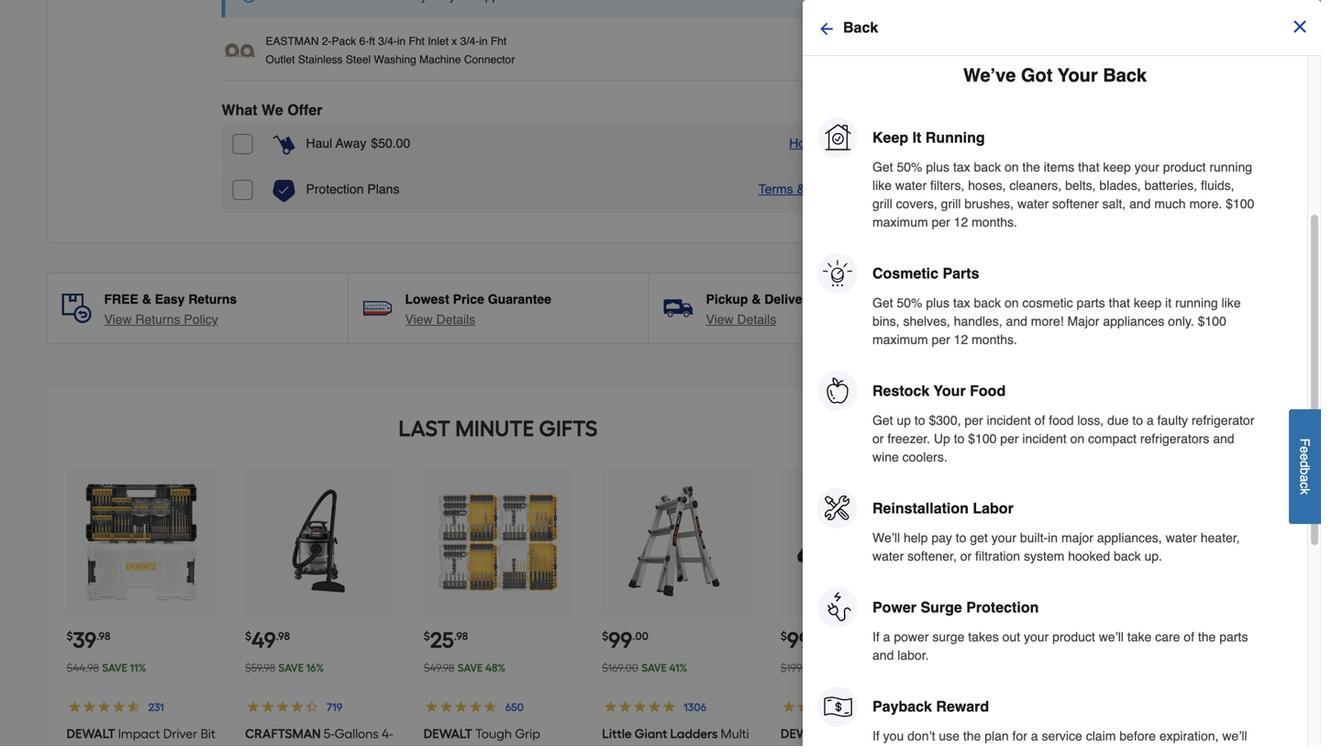 Task type: vqa. For each thing, say whether or not it's contained in the screenshot.


Task type: locate. For each thing, give the bounding box(es) containing it.
view inside free & easy returns view returns policy
[[104, 312, 132, 327]]

returns
[[188, 292, 237, 307], [135, 312, 180, 327]]

icon image for reinstallation labor
[[818, 488, 858, 529]]

to inside we'll help pay to get your built-in major appliances, water heater, water softener, or filtration system hooked back up.
[[956, 530, 967, 545]]

1 horizontal spatial dewalt link
[[781, 726, 927, 746]]

0 vertical spatial checkout
[[1143, 64, 1210, 81]]

view details link down lowest
[[405, 310, 476, 329]]

1 icon image from the top
[[818, 117, 858, 158]]

3 save from the left
[[458, 661, 483, 675]]

0 horizontal spatial parts
[[1077, 296, 1106, 310]]

1 vertical spatial product
[[1053, 630, 1096, 644]]

compact
[[1088, 431, 1137, 446]]

lowest price guarantee view details
[[405, 292, 552, 327]]

back down appliances,
[[1114, 549, 1141, 563]]

we'll help pay to get your built-in major appliances, water heater, water softener, or filtration system hooked back up.
[[873, 530, 1240, 563]]

shelves,
[[903, 314, 951, 329]]

save left 11%
[[102, 661, 127, 675]]

0 horizontal spatial back
[[843, 19, 878, 36]]

0 horizontal spatial your
[[934, 382, 966, 399]]

2 horizontal spatial .98
[[454, 630, 468, 643]]

1 horizontal spatial view details link
[[706, 310, 777, 329]]

0 horizontal spatial details
[[436, 312, 476, 327]]

1 vertical spatial parts
[[1220, 630, 1248, 644]]

1 vertical spatial of
[[1184, 630, 1195, 644]]

we'll left take
[[1099, 630, 1124, 644]]

guarantee
[[488, 292, 552, 307]]

1 vertical spatial that
[[1109, 296, 1131, 310]]

1 save from the left
[[102, 661, 127, 675]]

of left food
[[1035, 413, 1046, 428]]

your inside we'll help pay to get your built-in major appliances, water heater, water softener, or filtration system hooked back up.
[[992, 530, 1017, 545]]

checkout right 'secure'
[[1143, 64, 1210, 81]]

3 get from the top
[[873, 413, 893, 428]]

icon image for restock your food
[[818, 371, 858, 411]]

$59.98
[[245, 661, 275, 675]]

on for cosmetic parts
[[1005, 296, 1019, 310]]

on up cleaners,
[[1005, 160, 1019, 174]]

get inside get up to $300, per incident of food loss, due to a faulty refrigerator or freezer. up to $100 per incident on compact refrigerators and wine coolers.
[[873, 413, 893, 428]]

it inside button
[[819, 136, 825, 151]]

the inside if you don't use the plan for a service claim before expiration, we'll
[[963, 729, 981, 743]]

power
[[873, 599, 917, 616]]

2 vertical spatial $100
[[968, 431, 997, 446]]

1 $ 99 .00 from the left
[[602, 627, 649, 653]]

machine
[[420, 53, 461, 66]]

12
[[954, 215, 968, 229], [954, 332, 968, 347]]

0 vertical spatial your
[[1135, 160, 1160, 174]]

1 horizontal spatial .98
[[276, 630, 290, 643]]

.98 for 25
[[454, 630, 468, 643]]

returns up policy
[[188, 292, 237, 307]]

your up filtration
[[992, 530, 1017, 545]]

like inside the get 50% plus tax back on the items that keep your product running like water filters, hoses, cleaners, belts, blades, batteries, fluids, grill covers, grill brushes, water softener salt, and much more. $100 maximum per 12 months.
[[873, 178, 892, 193]]

& left easy
[[142, 292, 151, 307]]

1 12 from the top
[[954, 215, 968, 229]]

we'll right expiration,
[[1223, 729, 1248, 743]]

water up the covers,
[[896, 178, 927, 193]]

2 $ 99 .00 from the left
[[781, 627, 827, 653]]

0 horizontal spatial returns
[[135, 312, 180, 327]]

1 vertical spatial protection
[[967, 599, 1039, 616]]

& inside "pickup & delivery options view details"
[[752, 292, 761, 307]]

checkout inside button
[[1143, 64, 1210, 81]]

1 details from the left
[[436, 312, 476, 327]]

that inside the get 50% plus tax back on the items that keep your product running like water filters, hoses, cleaners, belts, blades, batteries, fluids, grill covers, grill brushes, water softener salt, and much more. $100 maximum per 12 months.
[[1078, 160, 1100, 174]]

back up hoses,
[[974, 160, 1001, 174]]

belts,
[[1066, 178, 1096, 193]]

1 vertical spatial your
[[934, 382, 966, 399]]

1,122
[[1194, 163, 1231, 180]]

keep inside the get 50% plus tax back on the items that keep your product running like water filters, hoses, cleaners, belts, blades, batteries, fluids, grill covers, grill brushes, water softener salt, and much more. $100 maximum per 12 months.
[[1103, 160, 1131, 174]]

5-
[[324, 726, 335, 742]]

0 vertical spatial returns
[[188, 292, 237, 307]]

0 horizontal spatial product
[[1053, 630, 1096, 644]]

if for payback reward
[[873, 729, 880, 743]]

2 horizontal spatial &
[[797, 182, 806, 196]]

$100
[[1226, 196, 1255, 211], [1198, 314, 1227, 329], [968, 431, 997, 446]]

0 horizontal spatial of
[[1035, 413, 1046, 428]]

x
[[452, 35, 457, 48]]

eastman
[[266, 35, 319, 48]]

pickup
[[706, 292, 748, 307]]

1 horizontal spatial fht
[[491, 35, 507, 48]]

delivery
[[765, 292, 815, 307]]

& right pickup
[[752, 292, 761, 307]]

icon image right delivery
[[818, 253, 858, 294]]

keep up appliances
[[1134, 296, 1162, 310]]

on inside get up to $300, per incident of food loss, due to a faulty refrigerator or freezer. up to $100 per incident on compact refrigerators and wine coolers.
[[1071, 431, 1085, 446]]

get for cosmetic parts
[[873, 296, 893, 310]]

1 horizontal spatial 99
[[787, 627, 811, 653]]

0 vertical spatial back
[[843, 19, 878, 36]]

incident down the food
[[987, 413, 1031, 428]]

details down price
[[436, 312, 476, 327]]

product right out
[[1053, 630, 1096, 644]]

last minute gifts heading
[[65, 410, 932, 447]]

of right care
[[1184, 630, 1195, 644]]

per
[[932, 215, 951, 229], [932, 332, 951, 347], [965, 413, 983, 428], [1001, 431, 1019, 446]]

(100-
[[67, 744, 94, 746]]

the up cleaners,
[[1023, 160, 1041, 174]]

2 tax from the top
[[953, 296, 971, 310]]

2 grill from the left
[[941, 196, 961, 211]]

2 save from the left
[[278, 661, 304, 675]]

0 vertical spatial on
[[1005, 160, 1019, 174]]

2 horizontal spatial dewalt
[[781, 726, 830, 742]]

0 horizontal spatial we'll
[[1099, 630, 1124, 644]]

0 vertical spatial that
[[1078, 160, 1100, 174]]

0 horizontal spatial view details link
[[405, 310, 476, 329]]

k
[[1298, 488, 1313, 495]]

impact
[[118, 726, 160, 742]]

checkout for calculated in checkout
[[1189, 192, 1251, 209]]

2 view from the left
[[405, 312, 433, 327]]

1 horizontal spatial grill
[[941, 196, 961, 211]]

& inside button
[[797, 182, 806, 196]]

we'll
[[1099, 630, 1124, 644], [1223, 729, 1248, 743]]

like inside get 50% plus tax back on cosmetic parts that keep it running like bins, shelves, handles, and more! major appliances only. $100 maximum per 12 months.
[[1222, 296, 1241, 310]]

0 horizontal spatial your
[[992, 530, 1017, 545]]

2 details from the left
[[737, 312, 777, 327]]

of inside if a power surge takes out your product we'll take care of the parts and labor.
[[1184, 630, 1195, 644]]

grill left the covers,
[[873, 196, 893, 211]]

keep inside get 50% plus tax back on cosmetic parts that keep it running like bins, shelves, handles, and more! major appliances only. $100 maximum per 12 months.
[[1134, 296, 1162, 310]]

0 vertical spatial months.
[[972, 215, 1018, 229]]

1 get from the top
[[873, 160, 893, 174]]

2 maximum from the top
[[873, 332, 928, 347]]

incident down food
[[1023, 431, 1067, 446]]

on for keep it running
[[1005, 160, 1019, 174]]

if inside if a power surge takes out your product we'll take care of the parts and labor.
[[873, 630, 880, 644]]

$100 right only.
[[1198, 314, 1227, 329]]

0 horizontal spatial dewalt link
[[424, 726, 560, 746]]

details inside lowest price guarantee view details
[[436, 312, 476, 327]]

4 save from the left
[[642, 661, 667, 675]]

back for keep it running
[[974, 160, 1001, 174]]

4 icon image from the top
[[818, 488, 858, 529]]

hoses,
[[968, 178, 1006, 193]]

.00 for dewalt
[[811, 630, 827, 643]]

save for 99
[[642, 661, 667, 675]]

the
[[1023, 160, 1041, 174], [1198, 630, 1216, 644], [963, 729, 981, 743]]

and left more! on the top of the page
[[1006, 314, 1028, 329]]

dewalt right 4-
[[424, 726, 473, 742]]

and inside the get 50% plus tax back on the items that keep your product running like water filters, hoses, cleaners, belts, blades, batteries, fluids, grill covers, grill brushes, water softener salt, and much more. $100 maximum per 12 months.
[[1130, 196, 1151, 211]]

tax inside get 50% plus tax back on cosmetic parts that keep it running like bins, shelves, handles, and more! major appliances only. $100 maximum per 12 months.
[[953, 296, 971, 310]]

if a power surge takes out your product we'll take care of the parts and labor.
[[873, 630, 1248, 663]]

stainless
[[298, 53, 343, 66]]

and left labor.
[[873, 648, 894, 663]]

free
[[104, 292, 138, 307]]

1 vertical spatial returns
[[135, 312, 180, 327]]

save left 48%
[[458, 661, 483, 675]]

that inside get 50% plus tax back on cosmetic parts that keep it running like bins, shelves, handles, and more! major appliances only. $100 maximum per 12 months.
[[1109, 296, 1131, 310]]

and right salt,
[[1130, 196, 1151, 211]]

1 50% from the top
[[897, 160, 923, 174]]

39
[[73, 627, 96, 653]]

it up only.
[[1166, 296, 1172, 310]]

dewalt down $199.00
[[781, 726, 830, 742]]

3/4-
[[378, 35, 397, 48], [460, 35, 479, 48]]

50% inside get 50% plus tax back on cosmetic parts that keep it running like bins, shelves, handles, and more! major appliances only. $100 maximum per 12 months.
[[897, 296, 923, 310]]

2 if from the top
[[873, 729, 880, 743]]

dewalt link down payback
[[781, 726, 927, 746]]

1 vertical spatial checkout
[[1189, 192, 1251, 209]]

1 horizontal spatial 3/4-
[[460, 35, 479, 48]]

salt,
[[1103, 196, 1126, 211]]

back
[[974, 160, 1001, 174], [974, 296, 1001, 310], [1114, 549, 1141, 563]]

a
[[1147, 413, 1154, 428], [1298, 475, 1313, 482], [883, 630, 891, 644], [1031, 729, 1038, 743]]

2 plus from the top
[[926, 296, 950, 310]]

save left 16% at the left of the page
[[278, 661, 304, 675]]

1 vertical spatial tax
[[953, 296, 971, 310]]

2 .98 from the left
[[276, 630, 290, 643]]

we'll inside if you don't use the plan for a service claim before expiration, we'll
[[1223, 729, 1248, 743]]

41%
[[669, 661, 688, 675]]

.00 for little giant ladders
[[632, 630, 649, 643]]

1 horizontal spatial or
[[961, 549, 972, 563]]

.00 up plans
[[393, 136, 410, 151]]

16%
[[306, 661, 324, 675]]

1 months. from the top
[[972, 215, 1018, 229]]

1 horizontal spatial dewalt
[[424, 726, 473, 742]]

care
[[1156, 630, 1181, 644]]

1 dewalt from the left
[[67, 726, 115, 742]]

1 horizontal spatial we'll
[[1223, 729, 1248, 743]]

0 vertical spatial $100
[[1226, 196, 1255, 211]]

grill
[[873, 196, 893, 211], [941, 196, 961, 211]]

$100 down fluids,
[[1226, 196, 1255, 211]]

11%
[[130, 661, 146, 675]]

grill down filters,
[[941, 196, 961, 211]]

0 vertical spatial plus
[[926, 160, 950, 174]]

on inside get 50% plus tax back on cosmetic parts that keep it running like bins, shelves, handles, and more! major appliances only. $100 maximum per 12 months.
[[1005, 296, 1019, 310]]

2 vertical spatial back
[[1114, 549, 1141, 563]]

a up k
[[1298, 475, 1313, 482]]

0 horizontal spatial 3/4-
[[378, 35, 397, 48]]

$44.98 save 11%
[[67, 661, 146, 675]]

away
[[336, 136, 367, 151]]

.98 up $59.98 save 16%
[[276, 630, 290, 643]]

that up belts,
[[1078, 160, 1100, 174]]

d
[[1298, 460, 1313, 468]]

months. down 'handles,'
[[972, 332, 1018, 347]]

12 inside get 50% plus tax back on cosmetic parts that keep it running like bins, shelves, handles, and more! major appliances only. $100 maximum per 12 months.
[[954, 332, 968, 347]]

1 plus from the top
[[926, 160, 950, 174]]

.00 up $199.00
[[811, 630, 827, 643]]

1 view from the left
[[104, 312, 132, 327]]

get inside get 50% plus tax back on cosmetic parts that keep it running like bins, shelves, handles, and more! major appliances only. $100 maximum per 12 months.
[[873, 296, 893, 310]]

to left get at the bottom of the page
[[956, 530, 967, 545]]

view details link down pickup
[[706, 310, 777, 329]]

running inside get 50% plus tax back on cosmetic parts that keep it running like bins, shelves, handles, and more! major appliances only. $100 maximum per 12 months.
[[1176, 296, 1218, 310]]

terms & coverage button
[[759, 180, 865, 198]]

save for 25
[[458, 661, 483, 675]]

wine
[[873, 450, 899, 464]]

1 horizontal spatial .00
[[632, 630, 649, 643]]

in up connector
[[479, 35, 488, 48]]

wet/dry
[[312, 744, 361, 746]]

back inside get 50% plus tax back on cosmetic parts that keep it running like bins, shelves, handles, and more! major appliances only. $100 maximum per 12 months.
[[974, 296, 1001, 310]]

1 horizontal spatial keep
[[1134, 296, 1162, 310]]

1 vertical spatial we'll
[[1223, 729, 1248, 743]]

1 dewalt link from the left
[[424, 726, 560, 746]]

or inside get up to $300, per incident of food loss, due to a faulty refrigerator or freezer. up to $100 per incident on compact refrigerators and wine coolers.
[[873, 431, 884, 446]]

checkout down the $ 1,122 . 44
[[1189, 192, 1251, 209]]

icon image left reinstallation at right
[[818, 488, 858, 529]]

your up the $300,
[[934, 382, 966, 399]]

dewalt link for 99
[[781, 726, 927, 746]]

tax inside the get 50% plus tax back on the items that keep your product running like water filters, hoses, cleaners, belts, blades, batteries, fluids, grill covers, grill brushes, water softener salt, and much more. $100 maximum per 12 months.
[[953, 160, 971, 174]]

50% for cosmetic
[[897, 296, 923, 310]]

1 horizontal spatial your
[[1024, 630, 1049, 644]]

.98 up $49.98 save 48%
[[454, 630, 468, 643]]

2 50% from the top
[[897, 296, 923, 310]]

& inside free & easy returns view returns policy
[[142, 292, 151, 307]]

view inside "pickup & delivery options view details"
[[706, 312, 734, 327]]

1 horizontal spatial product
[[1163, 160, 1206, 174]]

major
[[1062, 530, 1094, 545]]

0 vertical spatial running
[[1210, 160, 1253, 174]]

if down power
[[873, 630, 880, 644]]

2 get from the top
[[873, 296, 893, 310]]

fht up connector
[[491, 35, 507, 48]]

0 vertical spatial of
[[1035, 413, 1046, 428]]

0 vertical spatial if
[[873, 630, 880, 644]]

protection plans
[[306, 182, 400, 196]]

.98 up $44.98 save 11%
[[96, 630, 111, 643]]

.98
[[96, 630, 111, 643], [276, 630, 290, 643], [454, 630, 468, 643]]

product up batteries,
[[1163, 160, 1206, 174]]

how it works
[[790, 136, 865, 151]]

tax
[[953, 160, 971, 174], [953, 296, 971, 310]]

protection
[[306, 182, 364, 196], [967, 599, 1039, 616]]

0 vertical spatial maximum
[[873, 215, 928, 229]]

1 vertical spatial maximum
[[873, 332, 928, 347]]

.98 inside $ 25 .98
[[454, 630, 468, 643]]

.00 up "$169.00 save 41%"
[[632, 630, 649, 643]]

estimated tax
[[990, 192, 1082, 209]]

1 horizontal spatial protection
[[967, 599, 1039, 616]]

your inside if a power surge takes out your product we'll take care of the parts and labor.
[[1024, 630, 1049, 644]]

if inside if you don't use the plan for a service claim before expiration, we'll
[[873, 729, 880, 743]]

running up fluids,
[[1210, 160, 1253, 174]]

view returns policy link
[[104, 310, 218, 329]]

2-
[[322, 35, 332, 48]]

50% up shelves,
[[897, 296, 923, 310]]

fht left inlet
[[409, 35, 425, 48]]

$100 right 'up'
[[968, 431, 997, 446]]

1 vertical spatial months.
[[972, 332, 1018, 347]]

plus inside the get 50% plus tax back on the items that keep your product running like water filters, hoses, cleaners, belts, blades, batteries, fluids, grill covers, grill brushes, water softener salt, and much more. $100 maximum per 12 months.
[[926, 160, 950, 174]]

0 horizontal spatial dewalt
[[67, 726, 115, 742]]

0 horizontal spatial or
[[873, 431, 884, 446]]

the inside if a power surge takes out your product we'll take care of the parts and labor.
[[1198, 630, 1216, 644]]

2-pack 6-ft 3/4-in fht inlet x 3/4-in fht outlet stainless steel washing machine connector image
[[222, 32, 258, 69]]

99 for dewalt
[[787, 627, 811, 653]]

2 months. from the top
[[972, 332, 1018, 347]]

0 horizontal spatial the
[[963, 729, 981, 743]]

parts inside get 50% plus tax back on cosmetic parts that keep it running like bins, shelves, handles, and more! major appliances only. $100 maximum per 12 months.
[[1077, 296, 1106, 310]]

1 vertical spatial or
[[961, 549, 972, 563]]

0 horizontal spatial it
[[819, 136, 825, 151]]

.98 inside $ 39 .98
[[96, 630, 111, 643]]

months. inside the get 50% plus tax back on the items that keep your product running like water filters, hoses, cleaners, belts, blades, batteries, fluids, grill covers, grill brushes, water softener salt, and much more. $100 maximum per 12 months.
[[972, 215, 1018, 229]]

tax for keep it running
[[953, 160, 971, 174]]

a right for
[[1031, 729, 1038, 743]]

tax up filters,
[[953, 160, 971, 174]]

0 vertical spatial or
[[873, 431, 884, 446]]

2 dewalt link from the left
[[781, 726, 927, 746]]

50% inside the get 50% plus tax back on the items that keep your product running like water filters, hoses, cleaners, belts, blades, batteries, fluids, grill covers, grill brushes, water softener salt, and much more. $100 maximum per 12 months.
[[897, 160, 923, 174]]

checkout
[[1143, 64, 1210, 81], [1189, 192, 1251, 209]]

on inside the get 50% plus tax back on the items that keep your product running like water filters, hoses, cleaners, belts, blades, batteries, fluids, grill covers, grill brushes, water softener salt, and much more. $100 maximum per 12 months.
[[1005, 160, 1019, 174]]

1 vertical spatial get
[[873, 296, 893, 310]]

back inside the get 50% plus tax back on the items that keep your product running like water filters, hoses, cleaners, belts, blades, batteries, fluids, grill covers, grill brushes, water softener salt, and much more. $100 maximum per 12 months.
[[974, 160, 1001, 174]]

dewalt for 39
[[67, 726, 115, 742]]

or inside we'll help pay to get your built-in major appliances, water heater, water softener, or filtration system hooked back up.
[[961, 549, 972, 563]]

months. down brushes,
[[972, 215, 1018, 229]]

.98 inside $ 49 .98
[[276, 630, 290, 643]]

view down lowest
[[405, 312, 433, 327]]

1 .98 from the left
[[96, 630, 111, 643]]

$ up $59.98
[[245, 630, 252, 643]]

2 3/4- from the left
[[460, 35, 479, 48]]

1 horizontal spatial details
[[737, 312, 777, 327]]

1 99 from the left
[[609, 627, 632, 653]]

in left the more.
[[1174, 192, 1185, 209]]

&
[[797, 182, 806, 196], [142, 292, 151, 307], [752, 292, 761, 307]]

0 vertical spatial protection
[[306, 182, 364, 196]]

3 .98 from the left
[[454, 630, 468, 643]]

2 view details link from the left
[[706, 310, 777, 329]]

0 vertical spatial tax
[[953, 160, 971, 174]]

0 horizontal spatial 99
[[609, 627, 632, 653]]

offer
[[287, 101, 323, 118]]

plus
[[926, 160, 950, 174], [926, 296, 950, 310]]

back inside we'll help pay to get your built-in major appliances, water heater, water softener, or filtration system hooked back up.
[[1114, 549, 1141, 563]]

1 horizontal spatial that
[[1109, 296, 1131, 310]]

0 horizontal spatial like
[[873, 178, 892, 193]]

1 vertical spatial running
[[1176, 296, 1218, 310]]

plus up filters,
[[926, 160, 950, 174]]

50% down it
[[897, 160, 923, 174]]

$ up $49.98
[[424, 630, 430, 643]]

1 vertical spatial $100
[[1198, 314, 1227, 329]]

if for power surge protection
[[873, 630, 880, 644]]

tax up 'handles,'
[[953, 296, 971, 310]]

what we offer
[[222, 101, 323, 118]]

a inside button
[[1298, 475, 1313, 482]]

2 horizontal spatial .00
[[811, 630, 827, 643]]

reinstallation labor
[[873, 500, 1014, 517]]

12 down brushes,
[[954, 215, 968, 229]]

dewalt link
[[424, 726, 560, 746], [781, 726, 927, 746]]

giant
[[635, 726, 668, 742]]

1 vertical spatial it
[[1166, 296, 1172, 310]]

that up appliances
[[1109, 296, 1131, 310]]

1 if from the top
[[873, 630, 880, 644]]

dewalt for 99
[[781, 726, 830, 742]]

little giant ladders
[[602, 726, 718, 742]]

per inside the get 50% plus tax back on the items that keep your product running like water filters, hoses, cleaners, belts, blades, batteries, fluids, grill covers, grill brushes, water softener salt, and much more. $100 maximum per 12 months.
[[932, 215, 951, 229]]

c
[[1298, 482, 1313, 488]]

that for keep it running
[[1078, 160, 1100, 174]]

3 dewalt from the left
[[781, 726, 830, 742]]

0 horizontal spatial fht
[[409, 35, 425, 48]]

get down keep on the right
[[873, 160, 893, 174]]

keep it running
[[873, 129, 985, 146]]

view down free
[[104, 312, 132, 327]]

back up 'handles,'
[[974, 296, 1001, 310]]

maximum down bins,
[[873, 332, 928, 347]]

1 vertical spatial 50%
[[897, 296, 923, 310]]

2 e from the top
[[1298, 453, 1313, 460]]

0 vertical spatial 12
[[954, 215, 968, 229]]

in up system
[[1048, 530, 1058, 545]]

your up batteries,
[[1135, 160, 1160, 174]]

batteries,
[[1145, 178, 1198, 193]]

on left cosmetic
[[1005, 296, 1019, 310]]

2 horizontal spatial your
[[1135, 160, 1160, 174]]

$ inside $ 25 .98
[[424, 630, 430, 643]]

0 vertical spatial get
[[873, 160, 893, 174]]

your right out
[[1024, 630, 1049, 644]]

3 view from the left
[[706, 312, 734, 327]]

0 vertical spatial product
[[1163, 160, 1206, 174]]

$ right away
[[371, 136, 378, 151]]

2 99 from the left
[[787, 627, 811, 653]]

to right 'up'
[[954, 431, 965, 446]]

view for pickup & delivery options view details
[[706, 312, 734, 327]]

0 horizontal spatial grill
[[873, 196, 893, 211]]

0 vertical spatial parts
[[1077, 296, 1106, 310]]

to right due
[[1133, 413, 1143, 428]]

$ 99 .00 for little giant ladders
[[602, 627, 649, 653]]

dewalt link for 25
[[424, 726, 560, 746]]

0 horizontal spatial keep
[[1103, 160, 1131, 174]]

$100 inside get up to $300, per incident of food loss, due to a faulty refrigerator or freezer. up to $100 per incident on compact refrigerators and wine coolers.
[[968, 431, 997, 446]]

0 vertical spatial it
[[819, 136, 825, 151]]

of
[[1035, 413, 1046, 428], [1184, 630, 1195, 644]]

2 horizontal spatial view
[[706, 312, 734, 327]]

a inside get up to $300, per incident of food loss, due to a faulty refrigerator or freezer. up to $100 per incident on compact refrigerators and wine coolers.
[[1147, 413, 1154, 428]]

we've
[[964, 65, 1016, 86]]

months.
[[972, 215, 1018, 229], [972, 332, 1018, 347]]

2 icon image from the top
[[818, 253, 858, 294]]

info image
[[242, 0, 257, 3]]

view details link for details
[[405, 310, 476, 329]]

e up b
[[1298, 453, 1313, 460]]

1 view details link from the left
[[405, 310, 476, 329]]

plus inside get 50% plus tax back on cosmetic parts that keep it running like bins, shelves, handles, and more! major appliances only. $100 maximum per 12 months.
[[926, 296, 950, 310]]

options
[[818, 292, 867, 307]]

e up d
[[1298, 446, 1313, 453]]

payback reward
[[873, 698, 989, 715]]

protection plan filled image
[[273, 180, 295, 202]]

& right terms
[[797, 182, 806, 196]]

$49.98 save 48%
[[424, 661, 506, 675]]

$ 99 .00 up $199.00
[[781, 627, 827, 653]]

0 horizontal spatial .00
[[393, 136, 410, 151]]

6 icon image from the top
[[818, 686, 858, 727]]

0 horizontal spatial &
[[142, 292, 151, 307]]

get 50% plus tax back on the items that keep your product running like water filters, hoses, cleaners, belts, blades, batteries, fluids, grill covers, grill brushes, water softener salt, and much more. $100 maximum per 12 months.
[[873, 160, 1255, 229]]

you
[[883, 729, 904, 743]]

2 vertical spatial the
[[963, 729, 981, 743]]

that for cosmetic parts
[[1109, 296, 1131, 310]]

1 horizontal spatial view
[[405, 312, 433, 327]]

1 horizontal spatial &
[[752, 292, 761, 307]]

1 horizontal spatial of
[[1184, 630, 1195, 644]]

keep up 'blades,' at the right top of the page
[[1103, 160, 1131, 174]]

1 maximum from the top
[[873, 215, 928, 229]]

99 up $199.00
[[787, 627, 811, 653]]

(5)
[[1048, 163, 1066, 180]]

5 icon image from the top
[[818, 587, 858, 628]]

cosmetic
[[1023, 296, 1073, 310]]

2 dewalt from the left
[[424, 726, 473, 742]]

icon image right 'how'
[[818, 117, 858, 158]]

2 12 from the top
[[954, 332, 968, 347]]

the right care
[[1198, 630, 1216, 644]]

3/4- right ft in the top of the page
[[378, 35, 397, 48]]

get left up
[[873, 413, 893, 428]]

and down refrigerator
[[1213, 431, 1235, 446]]

1 vertical spatial if
[[873, 729, 880, 743]]

.98 for 39
[[96, 630, 111, 643]]

1 horizontal spatial your
[[1058, 65, 1098, 86]]

1 tax from the top
[[953, 160, 971, 174]]

$ up the $44.98
[[67, 630, 73, 643]]

labor.
[[898, 648, 929, 663]]

1 horizontal spatial like
[[1222, 296, 1241, 310]]

plus for it
[[926, 160, 950, 174]]

icon image
[[818, 117, 858, 158], [818, 253, 858, 294], [818, 371, 858, 411], [818, 488, 858, 529], [818, 587, 858, 628], [818, 686, 858, 727]]

1 vertical spatial 12
[[954, 332, 968, 347]]

get up bins,
[[873, 296, 893, 310]]

or down get at the bottom of the page
[[961, 549, 972, 563]]

get inside the get 50% plus tax back on the items that keep your product running like water filters, hoses, cleaners, belts, blades, batteries, fluids, grill covers, grill brushes, water softener salt, and much more. $100 maximum per 12 months.
[[873, 160, 893, 174]]

$ 1,122 . 44
[[1186, 163, 1251, 180]]

per down the covers,
[[932, 215, 951, 229]]

dewalt for 25
[[424, 726, 473, 742]]

3 icon image from the top
[[818, 371, 858, 411]]

0 horizontal spatial that
[[1078, 160, 1100, 174]]



Task type: describe. For each thing, give the bounding box(es) containing it.
$59.98 save 16%
[[245, 661, 324, 675]]

impact driver bit (100-piece)
[[67, 726, 216, 746]]

of inside get up to $300, per incident of food loss, due to a faulty refrigerator or freezer. up to $100 per incident on compact refrigerators and wine coolers.
[[1035, 413, 1046, 428]]

0 horizontal spatial protection
[[306, 182, 364, 196]]

and inside if a power surge takes out your product we'll take care of the parts and labor.
[[873, 648, 894, 663]]

take
[[1128, 630, 1152, 644]]

or for restock
[[873, 431, 884, 446]]

99 for little giant ladders
[[609, 627, 632, 653]]

how
[[790, 136, 815, 151]]

pay
[[932, 530, 953, 545]]

$36.98
[[837, 34, 876, 49]]

freezer.
[[888, 431, 931, 446]]

what
[[222, 101, 258, 118]]

get for keep it running
[[873, 160, 893, 174]]

food
[[1049, 413, 1074, 428]]

lowest
[[405, 292, 449, 307]]

covers,
[[896, 196, 938, 211]]

months. inside get 50% plus tax back on cosmetic parts that keep it running like bins, shelves, handles, and more! major appliances only. $100 maximum per 12 months.
[[972, 332, 1018, 347]]

view for free & easy returns view returns policy
[[104, 312, 132, 327]]

0 vertical spatial your
[[1058, 65, 1098, 86]]

12 inside the get 50% plus tax back on the items that keep your product running like water filters, hoses, cleaners, belts, blades, batteries, fluids, grill covers, grill brushes, water softener salt, and much more. $100 maximum per 12 months.
[[954, 215, 968, 229]]

1 horizontal spatial returns
[[188, 292, 237, 307]]

.98 for 49
[[276, 630, 290, 643]]

coolers.
[[903, 450, 948, 464]]

$ up $199.00
[[781, 630, 787, 643]]

washing
[[374, 53, 416, 66]]

save for 49
[[278, 661, 304, 675]]

appliances
[[1103, 314, 1165, 329]]

per inside get 50% plus tax back on cosmetic parts that keep it running like bins, shelves, handles, and more! major appliances only. $100 maximum per 12 months.
[[932, 332, 951, 347]]

$ 99 .00 for dewalt
[[781, 627, 827, 653]]

more!
[[1031, 314, 1064, 329]]

plans
[[367, 182, 400, 196]]

only.
[[1168, 314, 1195, 329]]

gallons
[[335, 726, 379, 742]]

power surge protection
[[873, 599, 1039, 616]]

f e e d b a c k button
[[1289, 409, 1322, 524]]

4-
[[382, 726, 393, 742]]

chat invite button image
[[1238, 677, 1294, 733]]

1 vertical spatial incident
[[1023, 431, 1067, 446]]

$169.00 save 41%
[[602, 661, 688, 675]]

hp
[[245, 744, 262, 746]]

$44.98
[[67, 661, 99, 675]]

parts inside if a power surge takes out your product we'll take care of the parts and labor.
[[1220, 630, 1248, 644]]

back for cosmetic parts
[[974, 296, 1001, 310]]

1 3/4- from the left
[[378, 35, 397, 48]]

policy
[[184, 312, 218, 327]]

save for 39
[[102, 661, 127, 675]]

product inside the get 50% plus tax back on the items that keep your product running like water filters, hoses, cleaners, belts, blades, batteries, fluids, grill covers, grill brushes, water softener salt, and much more. $100 maximum per 12 months.
[[1163, 160, 1206, 174]]

little giant ladders link
[[602, 726, 749, 746]]

minute
[[455, 415, 534, 442]]

and inside get 50% plus tax back on cosmetic parts that keep it running like bins, shelves, handles, and more! major appliances only. $100 maximum per 12 months.
[[1006, 314, 1028, 329]]

softener
[[1053, 196, 1099, 211]]

50% for keep
[[897, 160, 923, 174]]

product inside if a power surge takes out your product we'll take care of the parts and labor.
[[1053, 630, 1096, 644]]

48%
[[485, 661, 506, 675]]

0 vertical spatial incident
[[987, 413, 1031, 428]]

tax for cosmetic parts
[[953, 296, 971, 310]]

a inside if you don't use the plan for a service claim before expiration, we'll
[[1031, 729, 1038, 743]]

$ up $169.00
[[602, 630, 609, 643]]

food
[[970, 382, 1006, 399]]

outlet
[[266, 53, 295, 66]]

if you don't use the plan for a service claim before expiration, we'll
[[873, 729, 1248, 746]]

cosmetic
[[873, 265, 939, 282]]

up
[[897, 413, 911, 428]]

icon image for cosmetic parts
[[818, 253, 858, 294]]

& for pickup
[[752, 292, 761, 307]]

haul away filled image
[[273, 134, 295, 156]]

running inside the get 50% plus tax back on the items that keep your product running like water filters, hoses, cleaners, belts, blades, batteries, fluids, grill covers, grill brushes, water softener salt, and much more. $100 maximum per 12 months.
[[1210, 160, 1253, 174]]

maximum inside the get 50% plus tax back on the items that keep your product running like water filters, hoses, cleaners, belts, blades, batteries, fluids, grill covers, grill brushes, water softener salt, and much more. $100 maximum per 12 months.
[[873, 215, 928, 229]]

handles,
[[954, 314, 1003, 329]]

arrow left image
[[818, 20, 836, 38]]

we'll
[[873, 530, 900, 545]]

it
[[913, 129, 922, 146]]

we
[[262, 101, 283, 118]]

faulty
[[1158, 413, 1188, 428]]

icon image for keep it running
[[818, 117, 858, 158]]

.
[[1231, 163, 1235, 180]]

gifts
[[539, 415, 598, 442]]

2 fht from the left
[[491, 35, 507, 48]]

the inside the get 50% plus tax back on the items that keep your product running like water filters, hoses, cleaners, belts, blades, batteries, fluids, grill covers, grill brushes, water softener salt, and much more. $100 maximum per 12 months.
[[1023, 160, 1041, 174]]

takes
[[968, 630, 999, 644]]

1 e from the top
[[1298, 446, 1313, 453]]

filters,
[[931, 178, 965, 193]]

$ inside $ 49 .98
[[245, 630, 252, 643]]

1 grill from the left
[[873, 196, 893, 211]]

6-
[[359, 35, 369, 48]]

close image
[[1291, 17, 1310, 36]]

we'll inside if a power surge takes out your product we'll take care of the parts and labor.
[[1099, 630, 1124, 644]]

details inside "pickup & delivery options view details"
[[737, 312, 777, 327]]

a inside if a power surge takes out your product we'll take care of the parts and labor.
[[883, 630, 891, 644]]

view details link for view
[[706, 310, 777, 329]]

calculated
[[1100, 192, 1170, 209]]

1 fht from the left
[[409, 35, 425, 48]]

in inside we'll help pay to get your built-in major appliances, water heater, water softener, or filtration system hooked back up.
[[1048, 530, 1058, 545]]

maximum inside get 50% plus tax back on cosmetic parts that keep it running like bins, shelves, handles, and more! major appliances only. $100 maximum per 12 months.
[[873, 332, 928, 347]]

view inside lowest price guarantee view details
[[405, 312, 433, 327]]

$199.00
[[781, 661, 817, 675]]

get for restock your food
[[873, 413, 893, 428]]

up
[[934, 431, 951, 446]]

surge
[[933, 630, 965, 644]]

expiration,
[[1160, 729, 1219, 743]]

& for free
[[142, 292, 151, 307]]

terms
[[759, 182, 794, 196]]

restock
[[873, 382, 930, 399]]

$ left fluids,
[[1186, 163, 1194, 180]]

icon image for power surge protection
[[818, 587, 858, 628]]

got
[[1021, 65, 1053, 86]]

plus for parts
[[926, 296, 950, 310]]

water down cleaners,
[[1018, 196, 1049, 211]]

get up to $300, per incident of food loss, due to a faulty refrigerator or freezer. up to $100 per incident on compact refrigerators and wine coolers.
[[873, 413, 1255, 464]]

water down we'll
[[873, 549, 904, 563]]

per down the food
[[1001, 431, 1019, 446]]

softener,
[[908, 549, 957, 563]]

hooked
[[1068, 549, 1111, 563]]

pickup & delivery options view details
[[706, 292, 867, 327]]

& for terms
[[797, 182, 806, 196]]

before
[[1120, 729, 1156, 743]]

easy
[[155, 292, 185, 307]]

$169.00
[[602, 661, 639, 675]]

calculated in checkout
[[1100, 192, 1251, 209]]

eastman 2-pack 6-ft 3/4-in fht inlet x 3/4-in fht outlet stainless steel washing machine connector
[[266, 35, 515, 66]]

checkout for start secure checkout
[[1143, 64, 1210, 81]]

water left the heater, at the right
[[1166, 530, 1197, 545]]

works
[[829, 136, 865, 151]]

subtotal (5)
[[990, 163, 1066, 180]]

haul away $ 50 .00
[[306, 136, 410, 151]]

little
[[602, 726, 632, 742]]

it inside get 50% plus tax back on cosmetic parts that keep it running like bins, shelves, handles, and more! major appliances only. $100 maximum per 12 months.
[[1166, 296, 1172, 310]]

per right the $300,
[[965, 413, 983, 428]]

in up washing
[[397, 35, 406, 48]]

keep for cosmetic parts
[[1134, 296, 1162, 310]]

get 50% plus tax back on cosmetic parts that keep it running like bins, shelves, handles, and more! major appliances only. $100 maximum per 12 months.
[[873, 296, 1241, 347]]

reward
[[936, 698, 989, 715]]

refrigerators
[[1141, 431, 1210, 446]]

1 vertical spatial back
[[1103, 65, 1147, 86]]

$300,
[[929, 413, 961, 428]]

$ inside $ 39 .98
[[67, 630, 73, 643]]

help
[[904, 530, 928, 545]]

inlet
[[428, 35, 449, 48]]

or for reinstallation
[[961, 549, 972, 563]]

to right up
[[915, 413, 926, 428]]

coverage
[[809, 182, 865, 196]]

$100 inside get 50% plus tax back on cosmetic parts that keep it running like bins, shelves, handles, and more! major appliances only. $100 maximum per 12 months.
[[1198, 314, 1227, 329]]

your inside the get 50% plus tax back on the items that keep your product running like water filters, hoses, cleaners, belts, blades, batteries, fluids, grill covers, grill brushes, water softener salt, and much more. $100 maximum per 12 months.
[[1135, 160, 1160, 174]]

$100 inside the get 50% plus tax back on the items that keep your product running like water filters, hoses, cleaners, belts, blades, batteries, fluids, grill covers, grill brushes, water softener salt, and much more. $100 maximum per 12 months.
[[1226, 196, 1255, 211]]

driver
[[163, 726, 198, 742]]

power
[[894, 630, 929, 644]]

terms & coverage
[[759, 182, 865, 196]]

icon image for payback reward
[[818, 686, 858, 727]]

keep for keep it running
[[1103, 160, 1131, 174]]

filtration
[[976, 549, 1021, 563]]

f e e d b a c k
[[1298, 438, 1313, 495]]

parts
[[943, 265, 980, 282]]

ladders
[[670, 726, 718, 742]]

and inside get up to $300, per incident of food loss, due to a faulty refrigerator or freezer. up to $100 per incident on compact refrigerators and wine coolers.
[[1213, 431, 1235, 446]]

service
[[1042, 729, 1083, 743]]

estimated
[[990, 192, 1055, 209]]

secure image
[[1031, 63, 1045, 78]]

claim
[[1086, 729, 1116, 743]]

we've got your back
[[964, 65, 1147, 86]]



